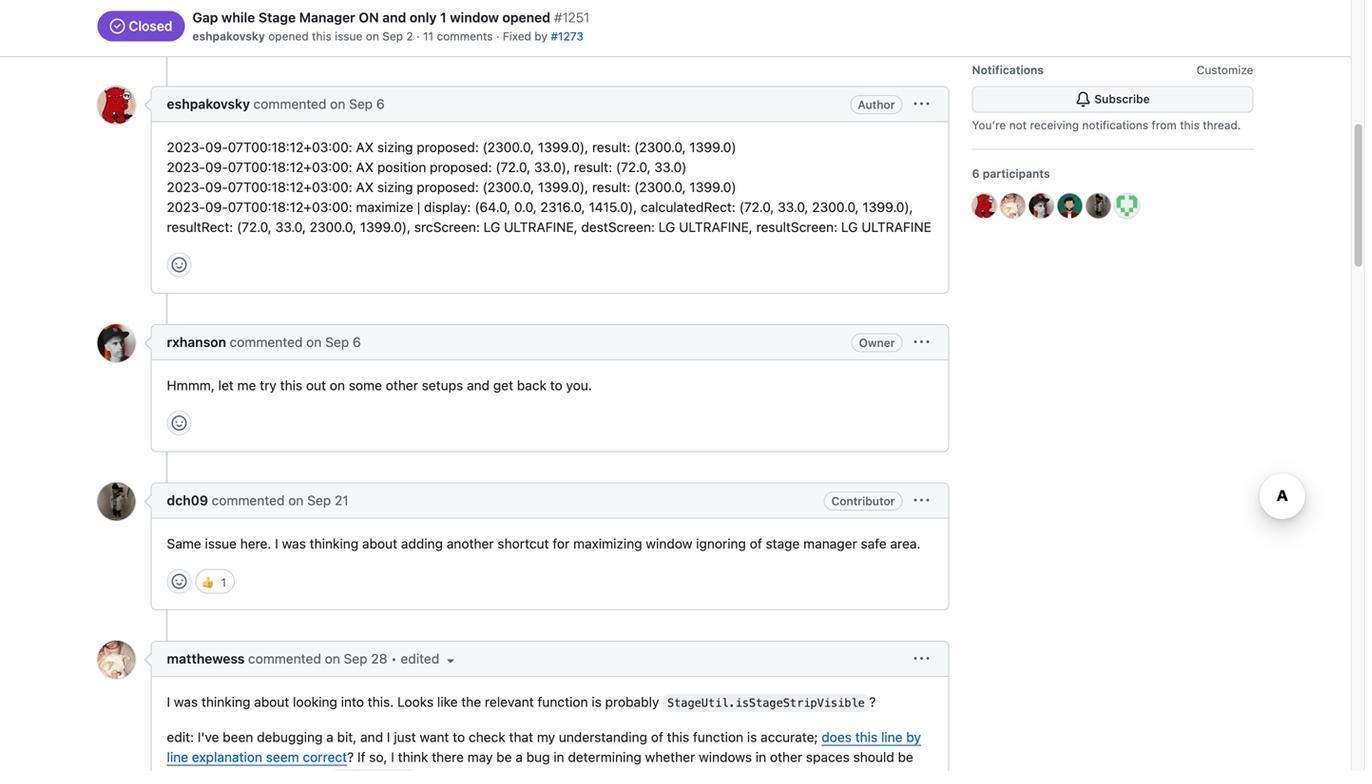 Task type: locate. For each thing, give the bounding box(es) containing it.
just
[[394, 730, 416, 745]]

1 horizontal spatial lg
[[659, 219, 676, 235]]

on right out
[[330, 378, 345, 393]]

2 vertical spatial 6
[[353, 334, 361, 350]]

0 horizontal spatial ·
[[417, 29, 420, 43]]

2 vertical spatial ax
[[356, 179, 374, 195]]

1399.0)
[[690, 139, 737, 155], [690, 179, 737, 195]]

i left just
[[387, 730, 390, 745]]

was right the here.
[[282, 536, 306, 552]]

on sep 6 link up out
[[307, 334, 361, 350]]

? left if
[[347, 750, 354, 765]]

? up "should"
[[870, 694, 877, 710]]

1 vertical spatial opened
[[268, 29, 309, 43]]

2 horizontal spatial of
[[750, 536, 763, 552]]

seem
[[266, 750, 299, 765]]

1 horizontal spatial to
[[551, 378, 563, 393]]

add or remove reactions element left 👍
[[167, 569, 192, 594]]

0 vertical spatial thinking
[[310, 536, 359, 552]]

0 vertical spatial 2300.0,
[[813, 199, 859, 215]]

may
[[468, 750, 493, 765]]

commented up try
[[230, 334, 303, 350]]

@matthewess image
[[1001, 194, 1026, 218], [98, 641, 136, 679]]

show options image
[[915, 97, 930, 112], [915, 652, 930, 667]]

the
[[462, 694, 482, 710], [258, 769, 277, 771]]

1 be from the left
[[497, 750, 512, 765]]

1 vertical spatial function
[[693, 730, 744, 745]]

2 vertical spatial proposed:
[[417, 179, 479, 195]]

33.0, right resultrect:
[[275, 219, 306, 235]]

1 show options image from the top
[[915, 335, 930, 350]]

1 horizontal spatial in
[[756, 750, 767, 765]]

customize
[[1197, 63, 1254, 77]]

on down 'manager'
[[330, 96, 346, 112]]

0 horizontal spatial lg
[[484, 219, 501, 235]]

a inside ? if so, i think there may be a bug in determining whether windows in other spaces should be filtered or not; the value of
[[516, 750, 523, 765]]

6 up @eshpakovsky image
[[973, 167, 980, 180]]

i right so,
[[391, 750, 395, 765]]

of down correct
[[317, 769, 329, 771]]

2 show options image from the top
[[915, 493, 930, 508]]

0 vertical spatial ?
[[870, 694, 877, 710]]

@rxhanson image
[[1030, 194, 1054, 218], [98, 324, 136, 362]]

1 horizontal spatial @rxhanson image
[[1030, 194, 1054, 218]]

1 horizontal spatial other
[[770, 750, 803, 765]]

to up there
[[453, 730, 465, 745]]

2 lg from the left
[[659, 219, 676, 235]]

value
[[281, 769, 313, 771]]

1 horizontal spatial ?
[[870, 694, 877, 710]]

add or remove reactions image down 'hmmm,'
[[172, 416, 187, 431]]

1 horizontal spatial about
[[362, 536, 398, 552]]

the right like
[[462, 694, 482, 710]]

on sep 6 link
[[330, 96, 385, 112], [307, 334, 361, 350]]

on up out
[[307, 334, 322, 350]]

lg down calculatedrect:
[[659, 219, 676, 235]]

while
[[222, 10, 255, 25]]

2 ax from the top
[[356, 159, 374, 175]]

sep left 21
[[307, 493, 331, 508]]

2300.0,
[[813, 199, 859, 215], [310, 219, 357, 235]]

1 vertical spatial window
[[646, 536, 693, 552]]

1 vertical spatial about
[[254, 694, 289, 710]]

resultrect:
[[167, 219, 233, 235]]

0 vertical spatial function
[[538, 694, 588, 710]]

destscreen:
[[582, 219, 655, 235]]

👍
[[202, 575, 214, 591]]

0 horizontal spatial opened
[[268, 29, 309, 43]]

a
[[326, 730, 334, 745], [516, 750, 523, 765]]

thinking down 21
[[310, 536, 359, 552]]

1 vertical spatial 6
[[973, 167, 980, 180]]

and left get
[[467, 378, 490, 393]]

gap while stage manager on and only 1 window opened #1251 eshpakovsky opened this issue on sep 2 · 11 comments · fixed by #1273
[[193, 10, 590, 43]]

0 horizontal spatial @matthewess image
[[98, 641, 136, 679]]

@dch09 image
[[1087, 194, 1112, 218]]

0 horizontal spatial 6
[[353, 334, 361, 350]]

1 vertical spatial line
[[167, 750, 188, 765]]

(72.0, left the 33.0),
[[496, 159, 531, 175]]

is up windows
[[748, 730, 757, 745]]

want
[[420, 730, 449, 745]]

1 show options image from the top
[[915, 97, 930, 112]]

issue closed image
[[110, 19, 125, 34]]

1 horizontal spatial is
[[748, 730, 757, 745]]

2 · from the left
[[496, 29, 500, 43]]

0 vertical spatial add or remove reactions image
[[172, 257, 187, 273]]

eshpakovsky down the while
[[193, 29, 265, 43]]

matthewess link
[[167, 651, 245, 667]]

add or remove reactions image
[[172, 19, 187, 34], [172, 574, 187, 589]]

21
[[335, 493, 349, 508]]

0 horizontal spatial about
[[254, 694, 289, 710]]

1 right only
[[440, 10, 447, 25]]

@rxhanson image left rxhanson
[[98, 324, 136, 362]]

2 1399.0) from the top
[[690, 179, 737, 195]]

was up edit:
[[174, 694, 198, 710]]

0 horizontal spatial to
[[453, 730, 465, 745]]

sizing down the position
[[378, 179, 413, 195]]

@matthewess image right @eshpakovsky image
[[1001, 194, 1026, 218]]

2300.0, down maximize at the top of the page
[[310, 219, 357, 235]]

be
[[497, 750, 512, 765], [898, 750, 914, 765]]

1 vertical spatial proposed:
[[430, 159, 492, 175]]

there
[[432, 750, 464, 765]]

2 add or remove reactions image from the top
[[172, 574, 187, 589]]

add or remove reactions element down 'hmmm,'
[[167, 411, 192, 436]]

add or remove reactions image left 👍
[[172, 574, 187, 589]]

line up "should"
[[882, 730, 903, 745]]

setups
[[422, 378, 463, 393]]

@eshpakovsky image
[[98, 86, 136, 124]]

1 vertical spatial show options image
[[915, 652, 930, 667]]

· right 2
[[417, 29, 420, 43]]

only
[[410, 10, 437, 25]]

the down seem
[[258, 769, 277, 771]]

6 for hmmm, let me try this out on some other setups and get back to you.
[[353, 334, 361, 350]]

1 vertical spatial on sep 6 link
[[307, 334, 361, 350]]

i inside ? if so, i think there may be a bug in determining whether windows in other spaces should be filtered or not; the value of
[[391, 750, 395, 765]]

and up so,
[[361, 730, 383, 745]]

add or remove reactions image
[[172, 257, 187, 273], [172, 416, 187, 431]]

1 vertical spatial a
[[516, 750, 523, 765]]

on
[[366, 29, 379, 43], [330, 96, 346, 112], [307, 334, 322, 350], [330, 378, 345, 393], [288, 493, 304, 508], [325, 651, 340, 667]]

add or remove reactions image left gap
[[172, 19, 187, 34]]

1 horizontal spatial 6
[[377, 96, 385, 112]]

1 vertical spatial eshpakovsky link
[[167, 96, 250, 112]]

1 vertical spatial 1
[[221, 576, 226, 589]]

@eshpakovsky image
[[973, 194, 997, 218]]

window left ignoring
[[646, 536, 693, 552]]

author
[[858, 98, 896, 111]]

on sep 21 link
[[288, 493, 349, 508]]

0 vertical spatial of
[[750, 536, 763, 552]]

about left adding
[[362, 536, 398, 552]]

1 vertical spatial 33.0,
[[275, 219, 306, 235]]

0 vertical spatial show options image
[[915, 335, 930, 350]]

sep for rxhanson commented on sep 6
[[325, 334, 349, 350]]

0 horizontal spatial window
[[450, 10, 499, 25]]

0 vertical spatial eshpakovsky
[[193, 29, 265, 43]]

0 horizontal spatial function
[[538, 694, 588, 710]]

by right 'does'
[[907, 730, 922, 745]]

i right the here.
[[275, 536, 279, 552]]

1 vertical spatial is
[[748, 730, 757, 745]]

opened down stage
[[268, 29, 309, 43]]

stage
[[259, 10, 296, 25]]

this up whether
[[667, 730, 690, 745]]

by
[[535, 29, 548, 43], [907, 730, 922, 745]]

1 vertical spatial thinking
[[202, 694, 251, 710]]

0 vertical spatial a
[[326, 730, 334, 745]]

1 · from the left
[[417, 29, 420, 43]]

· left fixed
[[496, 29, 500, 43]]

0 vertical spatial 6
[[377, 96, 385, 112]]

sizing up the position
[[378, 139, 413, 155]]

rxhanson commented on sep 6
[[167, 334, 361, 350]]

0 vertical spatial 1
[[440, 10, 447, 25]]

whether
[[645, 750, 696, 765]]

6 up the some
[[353, 334, 361, 350]]

ax
[[356, 139, 374, 155], [356, 159, 374, 175], [356, 179, 374, 195]]

2 add or remove reactions image from the top
[[172, 416, 187, 431]]

you.
[[566, 378, 592, 393]]

display:
[[424, 199, 471, 215]]

this inside does this line by line explanation seem correct
[[856, 730, 878, 745]]

1 horizontal spatial by
[[907, 730, 922, 745]]

on sep 28 link
[[325, 651, 388, 667]]

line
[[882, 730, 903, 745], [167, 750, 188, 765]]

add or remove reactions image for hmmm, let me try this out on some other setups and get back to you.
[[172, 416, 187, 431]]

1 vertical spatial result:
[[574, 159, 613, 175]]

@matthewess image left matthewess "link"
[[98, 641, 136, 679]]

1 horizontal spatial of
[[651, 730, 664, 745]]

issue left the here.
[[205, 536, 237, 552]]

1 vertical spatial of
[[651, 730, 664, 745]]

add or remove reactions image for fourth add or remove reactions element
[[172, 574, 187, 589]]

1 inside 👍 1
[[221, 576, 226, 589]]

0 vertical spatial eshpakovsky link
[[193, 29, 265, 43]]

3 add or remove reactions element from the top
[[167, 411, 192, 436]]

1 horizontal spatial 1
[[440, 10, 447, 25]]

this
[[312, 29, 332, 43], [1181, 118, 1200, 132], [280, 378, 303, 393], [667, 730, 690, 745], [856, 730, 878, 745]]

1 horizontal spatial a
[[516, 750, 523, 765]]

my
[[537, 730, 556, 745]]

3 07t00:18:12+03:00: from the top
[[228, 179, 353, 195]]

0 horizontal spatial ?
[[347, 750, 354, 765]]

1 horizontal spatial window
[[646, 536, 693, 552]]

debugging
[[257, 730, 323, 745]]

subscribe button
[[973, 86, 1254, 113]]

0 vertical spatial add or remove reactions image
[[172, 19, 187, 34]]

edited button
[[401, 649, 459, 669]]

0 vertical spatial ax
[[356, 139, 374, 155]]

@aayushbhatia06 image
[[1058, 194, 1083, 218]]

opened up fixed
[[503, 10, 551, 25]]

1 add or remove reactions image from the top
[[172, 257, 187, 273]]

on up looking
[[325, 651, 340, 667]]

show options image
[[915, 335, 930, 350], [915, 493, 930, 508]]

understanding
[[559, 730, 648, 745]]

@f1248 image
[[1115, 194, 1140, 218]]

ultrafine, down the 0.0,
[[504, 219, 578, 235]]

into
[[341, 694, 364, 710]]

1 horizontal spatial ·
[[496, 29, 500, 43]]

2 vertical spatial result:
[[593, 179, 631, 195]]

add or remove reactions image for fourth add or remove reactions element from the bottom of the page
[[172, 19, 187, 34]]

2 in from the left
[[756, 750, 767, 765]]

eshpakovsky link down gap
[[167, 96, 250, 112]]

0 vertical spatial line
[[882, 730, 903, 745]]

show options image up area.
[[915, 493, 930, 508]]

i up edit:
[[167, 694, 170, 710]]

of left stage
[[750, 536, 763, 552]]

show options image right owner
[[915, 335, 930, 350]]

1 vertical spatial add or remove reactions image
[[172, 574, 187, 589]]

sep left the 28 at the left
[[344, 651, 368, 667]]

on down the gap while stage manager on and only 1 window opened link
[[366, 29, 379, 43]]

on sep 6 link for eshpakovsky commented on sep 6
[[330, 96, 385, 112]]

1 vertical spatial add or remove reactions image
[[172, 416, 187, 431]]

be right "should"
[[898, 750, 914, 765]]

0 vertical spatial is
[[592, 694, 602, 710]]

1 09- from the top
[[205, 139, 228, 155]]

thread.
[[1204, 118, 1242, 132]]

function up my
[[538, 694, 588, 710]]

i've
[[198, 730, 219, 745]]

0 vertical spatial 1399.0)
[[690, 139, 737, 155]]

0 vertical spatial on sep 6 link
[[330, 96, 385, 112]]

a left bug on the left
[[516, 750, 523, 765]]

4 add or remove reactions element from the top
[[167, 569, 192, 594]]

of
[[750, 536, 763, 552], [651, 730, 664, 745], [317, 769, 329, 771]]

3 09- from the top
[[205, 179, 228, 195]]

1415.0),
[[589, 199, 637, 215]]

commented up looking
[[248, 651, 321, 667]]

1
[[440, 10, 447, 25], [221, 576, 226, 589]]

eshpakovsky down gap
[[167, 96, 250, 112]]

to left you. on the left of the page
[[551, 378, 563, 393]]

1 vertical spatial @rxhanson image
[[98, 324, 136, 362]]

(2300.0,
[[483, 139, 535, 155], [635, 139, 686, 155], [483, 179, 535, 195], [635, 179, 686, 195]]

1 vertical spatial to
[[453, 730, 465, 745]]

33.0,
[[778, 199, 809, 215], [275, 219, 306, 235]]

commented up the here.
[[212, 493, 285, 508]]

is left probably
[[592, 694, 602, 710]]

0 horizontal spatial in
[[554, 750, 565, 765]]

0 vertical spatial sizing
[[378, 139, 413, 155]]

on inside gap while stage manager on and only 1 window opened #1251 eshpakovsky opened this issue on sep 2 · 11 comments · fixed by #1273
[[366, 29, 379, 43]]

1 horizontal spatial be
[[898, 750, 914, 765]]

1 vertical spatial eshpakovsky
[[167, 96, 250, 112]]

in right bug on the left
[[554, 750, 565, 765]]

window
[[450, 10, 499, 25], [646, 536, 693, 552]]

1 vertical spatial the
[[258, 769, 277, 771]]

4 09- from the top
[[205, 199, 228, 215]]

0 horizontal spatial by
[[535, 29, 548, 43]]

1 horizontal spatial line
[[882, 730, 903, 745]]

check
[[469, 730, 506, 745]]

try
[[260, 378, 277, 393]]

1 vertical spatial sizing
[[378, 179, 413, 195]]

other
[[386, 378, 418, 393], [770, 750, 803, 765]]

1 vertical spatial was
[[174, 694, 198, 710]]

1 horizontal spatial 2300.0,
[[813, 199, 859, 215]]

calculatedrect:
[[641, 199, 736, 215]]

1 vertical spatial by
[[907, 730, 922, 745]]

another
[[447, 536, 494, 552]]

@rxhanson image left @aayushbhatia06 image
[[1030, 194, 1054, 218]]

0 horizontal spatial of
[[317, 769, 329, 771]]

? if so, i think there may be a bug in determining whether windows in other spaces should be filtered or not; the value of
[[167, 750, 914, 771]]

issue down the on
[[335, 29, 363, 43]]

#1251
[[555, 10, 590, 25]]

manager
[[299, 10, 356, 25]]

1 vertical spatial ax
[[356, 159, 374, 175]]

6 up the position
[[377, 96, 385, 112]]

here.
[[240, 536, 272, 552]]

1 add or remove reactions image from the top
[[172, 19, 187, 34]]

0 horizontal spatial a
[[326, 730, 334, 745]]

eshpakovsky link
[[193, 29, 265, 43], [167, 96, 250, 112]]

1 ultrafine, from the left
[[504, 219, 578, 235]]

commented down stage
[[254, 96, 327, 112]]

eshpakovsky link down the while
[[193, 29, 265, 43]]

on left 21
[[288, 493, 304, 508]]

0 vertical spatial show options image
[[915, 97, 930, 112]]

probably
[[606, 694, 660, 710]]

add or remove reactions element
[[167, 14, 192, 39], [167, 253, 192, 277], [167, 411, 192, 436], [167, 569, 192, 594]]

1 horizontal spatial ultrafine,
[[679, 219, 753, 235]]

ultrafine
[[862, 219, 932, 235]]

line up filtered
[[167, 750, 188, 765]]

issue inside gap while stage manager on and only 1 window opened #1251 eshpakovsky opened this issue on sep 2 · 11 comments · fixed by #1273
[[335, 29, 363, 43]]

33.0, up resultscreen:
[[778, 199, 809, 215]]

this down 'manager'
[[312, 29, 332, 43]]

2 show options image from the top
[[915, 652, 930, 667]]

•
[[391, 651, 397, 667]]

gap while stage manager on and only 1 window opened link
[[193, 8, 551, 28]]

a left bit, on the left bottom of page
[[326, 730, 334, 745]]

area.
[[891, 536, 921, 552]]

33.0),
[[534, 159, 571, 175]]

gap
[[193, 10, 218, 25]]

add or remove reactions element left gap
[[167, 14, 192, 39]]

0 horizontal spatial be
[[497, 750, 512, 765]]

on sep 6 link for rxhanson commented on sep 6
[[307, 334, 361, 350]]

1 horizontal spatial the
[[462, 694, 482, 710]]

about up debugging
[[254, 694, 289, 710]]

1 sizing from the top
[[378, 139, 413, 155]]

notifications
[[1083, 118, 1149, 132]]

is
[[592, 694, 602, 710], [748, 730, 757, 745]]

1 vertical spatial 2300.0,
[[310, 219, 357, 235]]

11
[[423, 29, 434, 43]]

0 vertical spatial issue
[[335, 29, 363, 43]]

was
[[282, 536, 306, 552], [174, 694, 198, 710]]

sep down gap while stage manager on and only 1 window opened #1251 eshpakovsky opened this issue on sep 2 · 11 comments · fixed by #1273
[[349, 96, 373, 112]]

by right fixed
[[535, 29, 548, 43]]

window up comments at the left
[[450, 10, 499, 25]]

let
[[218, 378, 234, 393]]

add or remove reactions image down resultrect:
[[172, 257, 187, 273]]

ultrafine, down calculatedrect:
[[679, 219, 753, 235]]

other right the some
[[386, 378, 418, 393]]

be down edit: i've been debugging a bit, and i just want to check that my understanding of this function is accurate;
[[497, 750, 512, 765]]

function up windows
[[693, 730, 744, 745]]

? inside ? if so, i think there may be a bug in determining whether windows in other spaces should be filtered or not; the value of
[[347, 750, 354, 765]]

explanation
[[192, 750, 263, 765]]

3 ax from the top
[[356, 179, 374, 195]]

same issue here. i was thinking about adding another shortcut for maximizing window ignoring of stage manager safe area.
[[167, 536, 921, 552]]

lg down (64.0,
[[484, 219, 501, 235]]

thinking up the been
[[202, 694, 251, 710]]

about
[[362, 536, 398, 552], [254, 694, 289, 710]]

07t00:18:12+03:00:
[[228, 139, 353, 155], [228, 159, 353, 175], [228, 179, 353, 195], [228, 199, 353, 215]]

proposed:
[[417, 139, 479, 155], [430, 159, 492, 175], [417, 179, 479, 195]]



Task type: describe. For each thing, give the bounding box(es) containing it.
receiving
[[1031, 118, 1080, 132]]

on for eshpakovsky commented on sep 6
[[330, 96, 346, 112]]

0 vertical spatial @matthewess image
[[1001, 194, 1026, 218]]

if
[[358, 750, 366, 765]]

sep for matthewess commented on sep 28
[[344, 651, 368, 667]]

1 inside gap while stage manager on and only 1 window opened #1251 eshpakovsky opened this issue on sep 2 · 11 comments · fixed by #1273
[[440, 10, 447, 25]]

filtered
[[167, 769, 210, 771]]

spaces
[[807, 750, 850, 765]]

#1273 link
[[551, 29, 584, 43]]

been
[[223, 730, 253, 745]]

notifications
[[973, 63, 1044, 77]]

2023-09-07t00:18:12+03:00: ax sizing proposed: (2300.0, 1399.0), result: (2300.0, 1399.0) 2023-09-07t00:18:12+03:00: ax position proposed: (72.0, 33.0), result: (72.0, 33.0) 2023-09-07t00:18:12+03:00: ax sizing proposed: (2300.0, 1399.0), result: (2300.0, 1399.0) 2023-09-07t00:18:12+03:00: maximize | display: (64.0, 0.0, 2316.0, 1415.0), calculatedrect: (72.0, 33.0, 2300.0, 1399.0), resultrect: (72.0, 33.0, 2300.0, 1399.0), srcscreen: lg ultrafine, destscreen: lg ultrafine, resultscreen: lg ultrafine
[[167, 139, 932, 235]]

this right try
[[280, 378, 303, 393]]

on for dch09 commented on sep 21
[[288, 493, 304, 508]]

1 horizontal spatial thinking
[[310, 536, 359, 552]]

sep inside gap while stage manager on and only 1 window opened #1251 eshpakovsky opened this issue on sep 2 · 11 comments · fixed by #1273
[[383, 29, 403, 43]]

(64.0,
[[475, 199, 511, 215]]

1399.0), up ultrafine
[[863, 199, 914, 215]]

of inside ? if so, i think there may be a bug in determining whether windows in other spaces should be filtered or not; the value of
[[317, 769, 329, 771]]

or
[[214, 769, 227, 771]]

looks
[[398, 694, 434, 710]]

you're
[[973, 118, 1007, 132]]

2 09- from the top
[[205, 159, 228, 175]]

triangle down image
[[443, 653, 459, 668]]

0 vertical spatial proposed:
[[417, 139, 479, 155]]

dch09 link
[[167, 493, 208, 508]]

show options image for same issue here. i was thinking about adding another shortcut for maximizing window ignoring of stage manager safe area.
[[915, 493, 930, 508]]

window inside gap while stage manager on and only 1 window opened #1251 eshpakovsky opened this issue on sep 2 · 11 comments · fixed by #1273
[[450, 10, 499, 25]]

4 07t00:18:12+03:00: from the top
[[228, 199, 353, 215]]

other inside ? if so, i think there may be a bug in determining whether windows in other spaces should be filtered or not; the value of
[[770, 750, 803, 765]]

bell image
[[1076, 92, 1091, 107]]

1 horizontal spatial function
[[693, 730, 744, 745]]

3 lg from the left
[[842, 219, 858, 235]]

shortcut
[[498, 536, 549, 552]]

2 sizing from the top
[[378, 179, 413, 195]]

(2300.0, up the 33.0),
[[483, 139, 535, 155]]

correct
[[303, 750, 347, 765]]

relevant
[[485, 694, 534, 710]]

1 horizontal spatial 33.0,
[[778, 199, 809, 215]]

0 vertical spatial about
[[362, 536, 398, 552]]

determining
[[568, 750, 642, 765]]

rxhanson
[[167, 334, 226, 350]]

2316.0,
[[541, 199, 586, 215]]

on
[[359, 10, 379, 25]]

|
[[417, 199, 421, 215]]

1399.0), down maximize at the top of the page
[[360, 219, 411, 235]]

3 2023- from the top
[[167, 179, 205, 195]]

1 ax from the top
[[356, 139, 374, 155]]

0 vertical spatial the
[[462, 694, 482, 710]]

1 07t00:18:12+03:00: from the top
[[228, 139, 353, 155]]

👍 1
[[202, 575, 226, 591]]

0 horizontal spatial issue
[[205, 536, 237, 552]]

by inside does this line by line explanation seem correct
[[907, 730, 922, 745]]

closed
[[129, 18, 173, 34]]

(72.0, left "33.0)"
[[616, 159, 651, 175]]

0 vertical spatial to
[[551, 378, 563, 393]]

accurate;
[[761, 730, 819, 745]]

same
[[167, 536, 201, 552]]

sep for eshpakovsky commented on sep 6
[[349, 96, 373, 112]]

the inside ? if so, i think there may be a bug in determining whether windows in other spaces should be filtered or not; the value of
[[258, 769, 277, 771]]

0 horizontal spatial other
[[386, 378, 418, 393]]

0 vertical spatial @rxhanson image
[[1030, 194, 1054, 218]]

add or remove reactions image for 2023-09-07t00:18:12+03:00: ax sizing proposed: (2300.0, 1399.0), result: (2300.0, 1399.0)
[[172, 257, 187, 273]]

@dch09 image
[[98, 483, 136, 521]]

back
[[517, 378, 547, 393]]

2 be from the left
[[898, 750, 914, 765]]

i was thinking about looking into this. looks like the relevant function is probably stageutil.isstagestripvisible ?
[[167, 694, 877, 710]]

0 horizontal spatial line
[[167, 750, 188, 765]]

(2300.0, up "33.0)"
[[635, 139, 686, 155]]

edit: i've been debugging a bit, and i just want to check that my understanding of this function is accurate;
[[167, 730, 822, 745]]

sep for dch09 commented on sep 21
[[307, 493, 331, 508]]

1 in from the left
[[554, 750, 565, 765]]

2
[[407, 29, 413, 43]]

1 add or remove reactions element from the top
[[167, 14, 192, 39]]

like
[[437, 694, 458, 710]]

maximize
[[356, 199, 414, 215]]

6 participants
[[973, 167, 1051, 180]]

from
[[1152, 118, 1177, 132]]

edited
[[401, 651, 443, 667]]

commented for dch09
[[212, 493, 285, 508]]

matthewess
[[167, 651, 245, 667]]

maximizing
[[574, 536, 643, 552]]

1 2023- from the top
[[167, 139, 205, 155]]

contributor
[[832, 495, 896, 508]]

comments
[[437, 29, 493, 43]]

adding
[[401, 536, 443, 552]]

4 2023- from the top
[[167, 199, 205, 215]]

0 horizontal spatial thinking
[[202, 694, 251, 710]]

matthewess commented on sep 28
[[167, 651, 388, 667]]

33.0)
[[655, 159, 687, 175]]

position
[[378, 159, 426, 175]]

2 2023- from the top
[[167, 159, 205, 175]]

(2300.0, up (64.0,
[[483, 179, 535, 195]]

stageutil.isstagestripvisible
[[668, 697, 865, 710]]

0 vertical spatial opened
[[503, 10, 551, 25]]

this inside gap while stage manager on and only 1 window opened #1251 eshpakovsky opened this issue on sep 2 · 11 comments · fixed by #1273
[[312, 29, 332, 43]]

rxhanson link
[[167, 334, 226, 350]]

safe
[[861, 536, 887, 552]]

and inside gap while stage manager on and only 1 window opened #1251 eshpakovsky opened this issue on sep 2 · 11 comments · fixed by #1273
[[383, 10, 406, 25]]

this.
[[368, 694, 394, 710]]

srcscreen:
[[415, 219, 480, 235]]

2 07t00:18:12+03:00: from the top
[[228, 159, 353, 175]]

2 horizontal spatial 6
[[973, 167, 980, 180]]

commented for rxhanson
[[230, 334, 303, 350]]

1 1399.0) from the top
[[690, 139, 737, 155]]

manager
[[804, 536, 858, 552]]

#1273
[[551, 29, 584, 43]]

edit:
[[167, 730, 194, 745]]

stage
[[766, 536, 800, 552]]

commented for eshpakovsky
[[254, 96, 327, 112]]

fixed
[[503, 29, 532, 43]]

dch09 commented on sep 21
[[167, 493, 349, 508]]

should
[[854, 750, 895, 765]]

2 add or remove reactions element from the top
[[167, 253, 192, 277]]

this right "from"
[[1181, 118, 1200, 132]]

show options image for hmmm, let me try this out on some other setups and get back to you.
[[915, 335, 930, 350]]

eshpakovsky link for opened this issue
[[193, 29, 265, 43]]

by inside gap while stage manager on and only 1 window opened #1251 eshpakovsky opened this issue on sep 2 · 11 comments · fixed by #1273
[[535, 29, 548, 43]]

eshpakovsky link for commented
[[167, 96, 250, 112]]

0 horizontal spatial was
[[174, 694, 198, 710]]

2 vertical spatial and
[[361, 730, 383, 745]]

not;
[[230, 769, 254, 771]]

windows
[[699, 750, 752, 765]]

1 vertical spatial and
[[467, 378, 490, 393]]

bit,
[[337, 730, 357, 745]]

(2300.0, down "33.0)"
[[635, 179, 686, 195]]

show options image for i was thinking about looking into this. looks like the relevant function is probably stageutil.isstagestripvisible ?
[[915, 652, 930, 667]]

0 horizontal spatial 33.0,
[[275, 219, 306, 235]]

28
[[371, 651, 388, 667]]

think
[[398, 750, 428, 765]]

does this line by line explanation seem correct link
[[167, 730, 922, 765]]

0 vertical spatial result:
[[593, 139, 631, 155]]

bug
[[527, 750, 550, 765]]

so,
[[369, 750, 388, 765]]

eshpakovsky inside gap while stage manager on and only 1 window opened #1251 eshpakovsky opened this issue on sep 2 · 11 comments · fixed by #1273
[[193, 29, 265, 43]]

1 horizontal spatial was
[[282, 536, 306, 552]]

on for rxhanson commented on sep 6
[[307, 334, 322, 350]]

1399.0), up 2316.0,
[[538, 179, 589, 195]]

show options image for 2023-09-07t00:18:12+03:00: maximize | display: (64.0, 0.0, 2316.0, 1415.0), calculatedrect: (72.0, 33.0, 2300.0, 1399.0), resultrect: (72.0, 33.0, 2300.0, 1399.0), srcscreen: lg ultrafine, destscreen: lg ultrafine, resultscreen: lg ultrafine
[[915, 97, 930, 112]]

(72.0, right resultrect:
[[237, 219, 272, 235]]

6 for 2023-09-07t00:18:12+03:00: ax sizing proposed: (2300.0, 1399.0), result: (2300.0, 1399.0)
[[377, 96, 385, 112]]

out
[[306, 378, 326, 393]]

owner
[[859, 336, 896, 350]]

you're not receiving notifications from this thread.
[[973, 118, 1242, 132]]

eshpakovsky commented on sep 6
[[167, 96, 385, 112]]

2 ultrafine, from the left
[[679, 219, 753, 235]]

(72.0, up resultscreen:
[[740, 199, 775, 215]]

for
[[553, 536, 570, 552]]

1399.0), up the 33.0),
[[538, 139, 589, 155]]

on for matthewess commented on sep 28
[[325, 651, 340, 667]]

1 lg from the left
[[484, 219, 501, 235]]

hmmm, let me try this out on some other setups and get back to you.
[[167, 378, 592, 393]]



Task type: vqa. For each thing, say whether or not it's contained in the screenshot.
jul
no



